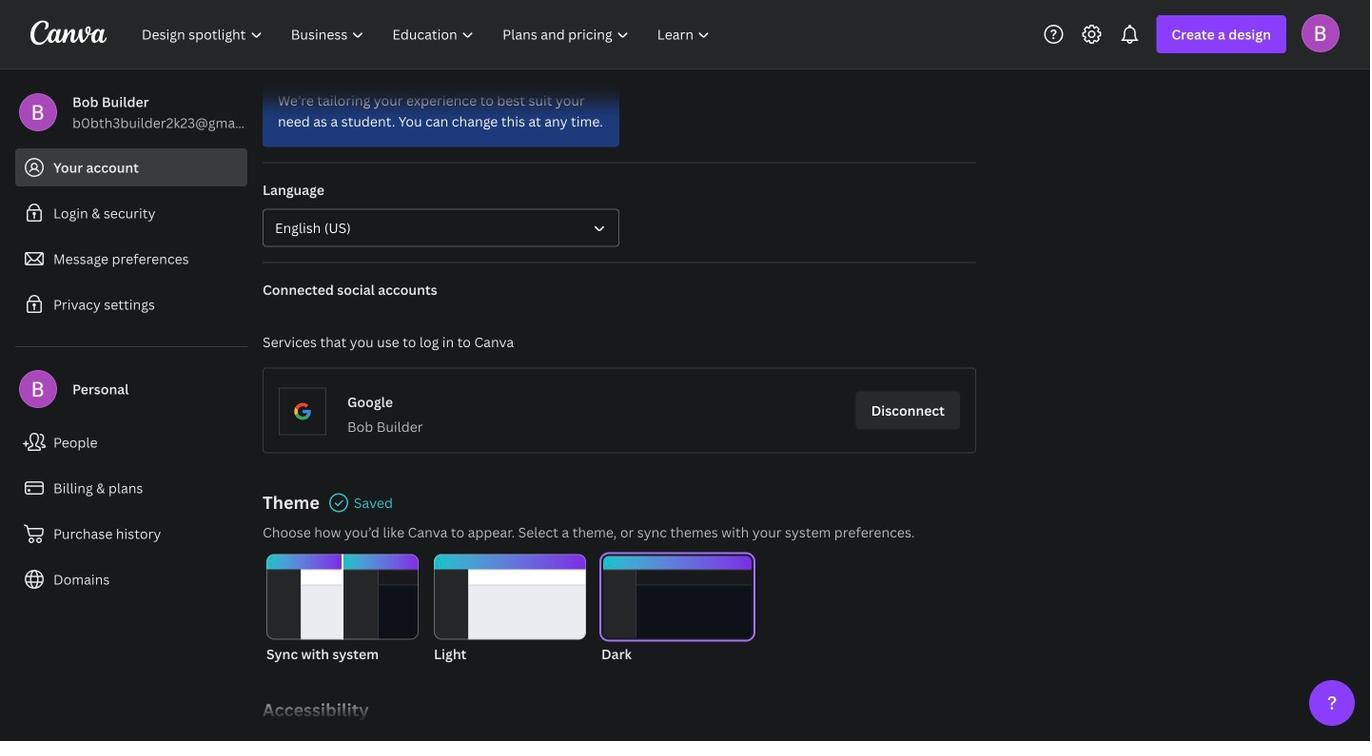Task type: vqa. For each thing, say whether or not it's contained in the screenshot.
Top level navigation "element"
yes



Task type: describe. For each thing, give the bounding box(es) containing it.
Language: English (US) button
[[263, 209, 619, 247]]

top level navigation element
[[129, 15, 726, 53]]



Task type: locate. For each thing, give the bounding box(es) containing it.
None button
[[266, 554, 419, 665], [434, 554, 586, 665], [601, 554, 754, 665], [266, 554, 419, 665], [434, 554, 586, 665], [601, 554, 754, 665]]

bob builder image
[[1302, 14, 1340, 52]]



